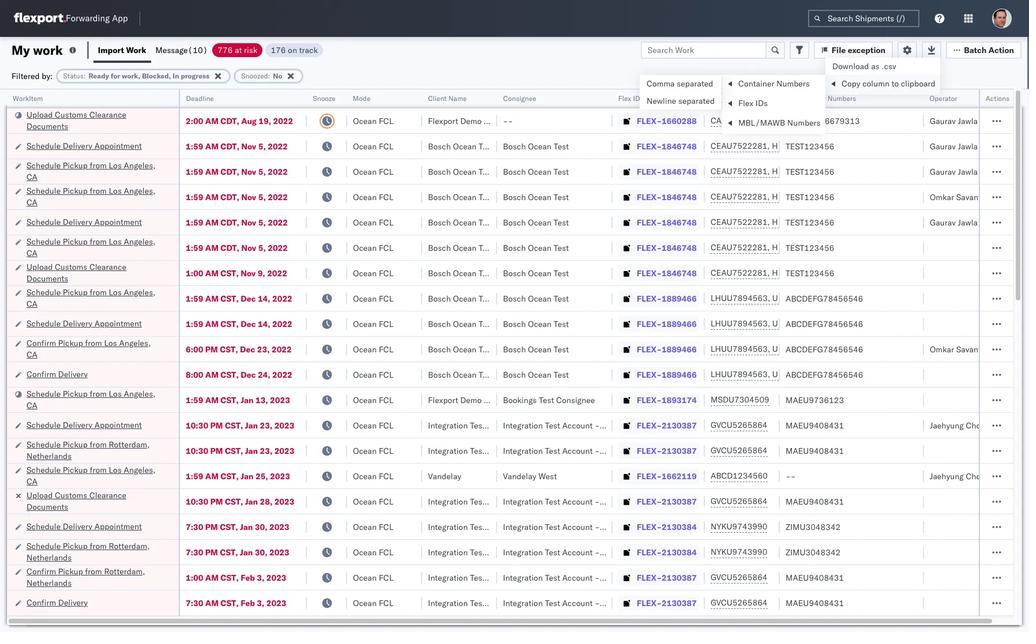 Task type: locate. For each thing, give the bounding box(es) containing it.
upload customs clearance documents button for 1:00 am cst, nov 9, 2022
[[27, 261, 164, 285]]

3 ocean fcl from the top
[[353, 166, 393, 177]]

schedule delivery appointment button
[[27, 140, 142, 153], [27, 216, 142, 229], [27, 318, 142, 330], [27, 419, 142, 432], [27, 521, 142, 533]]

4 schedule delivery appointment link from the top
[[27, 419, 142, 431]]

upload
[[27, 109, 53, 120], [27, 262, 53, 272], [27, 490, 53, 500], [27, 617, 53, 627]]

flex
[[618, 94, 631, 103], [738, 98, 754, 108]]

1 integration test account - karl lagerfeld from the top
[[503, 420, 653, 431]]

feb up the 7:30 am cst, feb 3, 2023
[[241, 573, 255, 583]]

2023 down '1:00 am cst, feb 3, 2023'
[[266, 598, 286, 608]]

flex-2130387 for confirm delivery
[[637, 598, 697, 608]]

0 vertical spatial container numbers
[[738, 78, 810, 89]]

flex for flex id
[[618, 94, 631, 103]]

los for confirm pickup from los angeles, ca button
[[104, 338, 117, 348]]

schedule pickup from los angeles, ca for second schedule pickup from los angeles, ca link from the bottom of the page
[[27, 389, 156, 410]]

6 account from the top
[[562, 573, 593, 583]]

2023
[[270, 395, 290, 405], [274, 420, 294, 431], [274, 446, 294, 456], [270, 471, 290, 481], [274, 496, 294, 507], [269, 522, 289, 532], [269, 547, 289, 558], [266, 573, 286, 583], [266, 598, 286, 608]]

maeu9408431
[[786, 420, 844, 431], [786, 446, 844, 456], [786, 496, 844, 507], [786, 573, 844, 583], [786, 598, 844, 608]]

documents for third "upload customs clearance documents" link from the top
[[27, 502, 68, 512]]

1 vertical spatial flexport
[[428, 395, 458, 405]]

0 vertical spatial nyku9743990
[[711, 522, 768, 532]]

2 schedule pickup from los angeles, ca link from the top
[[27, 185, 164, 208]]

2 hlxu8034992 from the top
[[833, 166, 890, 177]]

4 flex-1846748 from the top
[[637, 217, 697, 228]]

9 flex- from the top
[[637, 319, 662, 329]]

batch
[[964, 45, 987, 55]]

1 vertical spatial 23,
[[260, 420, 272, 431]]

omkar savant for ceau7522281, hlxu6269489, hlxu8034992
[[930, 192, 981, 202]]

list box
[[826, 58, 940, 95], [640, 75, 722, 110], [722, 75, 825, 134]]

lhuu7894563, uetu5238478 for confirm pickup from los angeles, ca
[[711, 344, 829, 354]]

1 vertical spatial schedule pickup from rotterdam, netherlands
[[27, 541, 150, 563]]

file exception button
[[814, 41, 893, 59], [814, 41, 893, 59]]

documents for 2nd "upload customs clearance documents" link
[[27, 273, 68, 284]]

dec down 1:00 am cst, nov 9, 2022
[[241, 293, 256, 304]]

upload customs clearance documents for first "upload customs clearance documents" link from the top
[[27, 109, 126, 131]]

cst, for 2nd "upload customs clearance documents" link
[[221, 268, 239, 278]]

3, down '1:00 am cst, feb 3, 2023'
[[257, 598, 264, 608]]

1 vertical spatial confirm delivery button
[[27, 597, 88, 610]]

container inside container numbers button
[[711, 89, 742, 98]]

1:59 for fourth schedule pickup from los angeles, ca link from the top
[[186, 293, 203, 304]]

7:30 down '1:00 am cst, feb 3, 2023'
[[186, 598, 203, 608]]

7:30 down 10:30 pm cst, jan 28, 2023
[[186, 522, 203, 532]]

3 am from the top
[[205, 166, 219, 177]]

resize handle column header for flex id
[[691, 89, 705, 632]]

10:30 down 1:59 am cst, jan 25, 2023 on the bottom of page
[[186, 496, 208, 507]]

1 2130387 from the top
[[662, 420, 697, 431]]

1 vertical spatial nyku9743990
[[711, 547, 768, 557]]

4 1889466 from the top
[[662, 370, 697, 380]]

5 schedule delivery appointment button from the top
[[27, 521, 142, 533]]

los inside confirm pickup from los angeles, ca
[[104, 338, 117, 348]]

numbers down copy
[[828, 94, 856, 103]]

schedule pickup from los angeles, ca for 1st schedule pickup from los angeles, ca link from the bottom of the page
[[27, 465, 156, 487]]

1:59 am cst, dec 14, 2022 down 1:00 am cst, nov 9, 2022
[[186, 293, 292, 304]]

ca for 1st schedule pickup from los angeles, ca link from the bottom of the page
[[27, 476, 37, 487]]

flex-2130387
[[637, 420, 697, 431], [637, 446, 697, 456], [637, 496, 697, 507], [637, 573, 697, 583], [637, 598, 697, 608]]

0 vertical spatial feb
[[241, 573, 255, 583]]

6 cdt, from the top
[[221, 243, 239, 253]]

blocked,
[[142, 71, 171, 80]]

1:00
[[186, 268, 203, 278], [186, 573, 203, 583]]

0 vertical spatial schedule pickup from rotterdam, netherlands
[[27, 439, 150, 461]]

1 confirm from the top
[[27, 338, 56, 348]]

flex inside button
[[618, 94, 631, 103]]

1 vertical spatial 1:59 am cst, dec 14, 2022
[[186, 319, 292, 329]]

1 horizontal spatial mbl/mawb
[[786, 94, 826, 103]]

flex ids
[[738, 98, 768, 108]]

3 test123456 from the top
[[786, 192, 834, 202]]

ceau7522281, hlxu6269489, hlxu8034992 for 2nd "upload customs clearance documents" link
[[711, 268, 890, 278]]

confirm inside confirm pickup from rotterdam, netherlands
[[27, 566, 56, 577]]

0 vertical spatial schedule pickup from rotterdam, netherlands link
[[27, 439, 164, 462]]

1 vertical spatial confirm delivery
[[27, 597, 88, 608]]

work
[[33, 42, 63, 58]]

28,
[[260, 496, 272, 507]]

cst, up 1:59 am cst, jan 25, 2023 on the bottom of page
[[225, 446, 243, 456]]

1 vertical spatial upload customs clearance documents button
[[27, 261, 164, 285]]

cst, left 9,
[[221, 268, 239, 278]]

1 vertical spatial netherlands
[[27, 552, 72, 563]]

0 vertical spatial upload customs clearance documents button
[[27, 109, 164, 133]]

0 vertical spatial rotterdam,
[[109, 439, 150, 450]]

1 3, from the top
[[257, 573, 264, 583]]

confirm pickup from rotterdam, netherlands link
[[27, 566, 164, 589]]

4 upload customs clearance documents link from the top
[[27, 616, 164, 632]]

schedule pickup from rotterdam, netherlands
[[27, 439, 150, 461], [27, 541, 150, 563]]

mode button
[[347, 92, 411, 103]]

1 vertical spatial savant
[[956, 344, 981, 355]]

integration test account - karl lagerfeld for 10:30 pm cst, jan 23, 2023's schedule delivery appointment "link"
[[503, 420, 653, 431]]

cst, for 10:30 pm cst, jan 23, 2023's schedule delivery appointment "link"
[[225, 420, 243, 431]]

test123456 for schedule delivery appointment button related to 1:59 am cdt, nov 5, 2022
[[786, 217, 834, 228]]

dec
[[241, 293, 256, 304], [241, 319, 256, 329], [240, 344, 255, 355], [241, 370, 256, 380]]

confirm delivery down confirm pickup from rotterdam, netherlands
[[27, 597, 88, 608]]

7:30 up '1:00 am cst, feb 3, 2023'
[[186, 547, 203, 558]]

ca inside confirm pickup from los angeles, ca
[[27, 349, 37, 360]]

2 gaurav from the top
[[930, 141, 956, 151]]

30, down 28,
[[255, 522, 267, 532]]

13,
[[256, 395, 268, 405]]

forwarding app
[[66, 13, 128, 24]]

schedule pickup from los angeles, ca button
[[27, 160, 164, 184], [27, 185, 164, 209], [27, 236, 164, 260], [27, 286, 164, 311], [27, 388, 164, 412], [27, 464, 164, 488]]

7:30 pm cst, jan 30, 2023 up '1:00 am cst, feb 3, 2023'
[[186, 547, 289, 558]]

11 schedule from the top
[[27, 465, 61, 475]]

2:00 am cdt, aug 19, 2022
[[186, 116, 293, 126]]

flex-1846748
[[637, 141, 697, 151], [637, 166, 697, 177], [637, 192, 697, 202], [637, 217, 697, 228], [637, 243, 697, 253], [637, 268, 697, 278]]

2 karl from the top
[[602, 446, 617, 456]]

10:30 pm cst, jan 23, 2023 for schedule pickup from rotterdam, netherlands
[[186, 446, 294, 456]]

dec up 6:00 pm cst, dec 23, 2022
[[241, 319, 256, 329]]

1 omkar from the top
[[930, 192, 954, 202]]

14 fcl from the top
[[379, 446, 393, 456]]

cst, up 6:00 pm cst, dec 23, 2022
[[221, 319, 239, 329]]

776 at risk
[[218, 45, 258, 55]]

14, up 6:00 pm cst, dec 23, 2022
[[258, 319, 270, 329]]

hlxu8034992
[[833, 141, 890, 151], [833, 166, 890, 177], [833, 192, 890, 202], [833, 217, 890, 227], [833, 242, 890, 253], [833, 268, 890, 278]]

2 flex- from the top
[[637, 141, 662, 151]]

from for fifth schedule pickup from los angeles, ca link from the bottom of the page
[[90, 185, 107, 196]]

1 vertical spatial flexport demo consignee
[[428, 395, 523, 405]]

23, down 13,
[[260, 420, 272, 431]]

appointment
[[94, 140, 142, 151], [94, 217, 142, 227], [94, 318, 142, 329], [94, 420, 142, 430], [94, 521, 142, 532]]

separated down comma separated
[[678, 96, 715, 106]]

0 vertical spatial schedule pickup from rotterdam, netherlands button
[[27, 439, 164, 463]]

5 ceau7522281, hlxu6269489, hlxu8034992 from the top
[[711, 242, 890, 253]]

schedule pickup from los angeles, ca link
[[27, 160, 164, 183], [27, 185, 164, 208], [27, 236, 164, 259], [27, 286, 164, 310], [27, 388, 164, 411], [27, 464, 164, 487]]

schedule delivery appointment link for 7:30 pm cst, jan 30, 2023
[[27, 521, 142, 532]]

2 vertical spatial 7:30
[[186, 598, 203, 608]]

7 fcl from the top
[[379, 268, 393, 278]]

23, up 25,
[[260, 446, 272, 456]]

1 demo from the top
[[460, 116, 482, 126]]

0 horizontal spatial vandelay
[[428, 471, 461, 481]]

6 schedule pickup from los angeles, ca button from the top
[[27, 464, 164, 488]]

0 vertical spatial 2130384
[[662, 522, 697, 532]]

0 horizontal spatial list box
[[640, 75, 722, 110]]

operator
[[930, 94, 958, 103]]

6:00 pm cst, dec 23, 2022
[[186, 344, 292, 355]]

-- right abcd1234560
[[786, 471, 796, 481]]

ca
[[27, 172, 37, 182], [27, 197, 37, 207], [27, 248, 37, 258], [27, 299, 37, 309], [27, 349, 37, 360], [27, 400, 37, 410], [27, 476, 37, 487]]

jan for second schedule pickup from los angeles, ca link from the bottom of the page
[[241, 395, 254, 405]]

6:00
[[186, 344, 203, 355]]

jan left 13,
[[241, 395, 254, 405]]

: left ready
[[84, 71, 86, 80]]

23, for los
[[257, 344, 270, 355]]

3 appointment from the top
[[94, 318, 142, 329]]

1 vertical spatial omkar savant
[[930, 344, 981, 355]]

1 vertical spatial container
[[711, 89, 742, 98]]

10:30 pm cst, jan 23, 2023 up 1:59 am cst, jan 25, 2023 on the bottom of page
[[186, 446, 294, 456]]

0 horizontal spatial flex
[[618, 94, 631, 103]]

app
[[112, 13, 128, 24]]

1 horizontal spatial --
[[786, 471, 796, 481]]

1 vertical spatial 10:30
[[186, 446, 208, 456]]

delivery for 10:30 pm cst, jan 23, 2023
[[63, 420, 92, 430]]

1889466 for schedule pickup from los angeles, ca
[[662, 293, 697, 304]]

test
[[479, 141, 494, 151], [554, 141, 569, 151], [479, 166, 494, 177], [554, 166, 569, 177], [479, 192, 494, 202], [554, 192, 569, 202], [479, 217, 494, 228], [554, 217, 569, 228], [479, 243, 494, 253], [554, 243, 569, 253], [479, 268, 494, 278], [554, 268, 569, 278], [479, 293, 494, 304], [554, 293, 569, 304], [479, 319, 494, 329], [554, 319, 569, 329], [479, 344, 494, 355], [554, 344, 569, 355], [479, 370, 494, 380], [554, 370, 569, 380], [539, 395, 554, 405], [545, 420, 560, 431], [992, 420, 1008, 431], [545, 446, 560, 456], [545, 496, 560, 507], [545, 522, 560, 532], [545, 547, 560, 558], [545, 573, 560, 583], [545, 598, 560, 608]]

1:59 for 6th schedule pickup from los angeles, ca link from the bottom of the page
[[186, 166, 203, 177]]

2 savant from the top
[[956, 344, 981, 355]]

rotterdam, for 1:00 am cst, feb 3, 2023
[[104, 566, 145, 577]]

0 vertical spatial container
[[738, 78, 774, 89]]

1 gaurav jawla from the top
[[930, 116, 978, 126]]

flex-2130387 button
[[618, 417, 699, 434], [618, 417, 699, 434], [618, 443, 699, 459], [618, 443, 699, 459], [618, 494, 699, 510], [618, 494, 699, 510], [618, 570, 699, 586], [618, 570, 699, 586], [618, 595, 699, 611], [618, 595, 699, 611]]

10 flex- from the top
[[637, 344, 662, 355]]

0 vertical spatial separated
[[677, 78, 713, 89]]

ceau7522281,
[[711, 141, 770, 151], [711, 166, 770, 177], [711, 192, 770, 202], [711, 217, 770, 227], [711, 242, 770, 253], [711, 268, 770, 278]]

1 vandelay from the left
[[428, 471, 461, 481]]

cst, up 1:59 am cst, jan 13, 2023
[[221, 370, 239, 380]]

1 zimu3048342 from the top
[[786, 522, 841, 532]]

0 vertical spatial demo
[[460, 116, 482, 126]]

7:30 am cst, feb 3, 2023
[[186, 598, 286, 608]]

jan for 10:30 pm cst, jan 23, 2023's schedule delivery appointment "link"
[[245, 420, 258, 431]]

hlxu6269489, for second schedule pickup from los angeles, ca button from the top of the page
[[772, 192, 831, 202]]

2 schedule delivery appointment link from the top
[[27, 216, 142, 228]]

hlxu6269489,
[[772, 141, 831, 151], [772, 166, 831, 177], [772, 192, 831, 202], [772, 217, 831, 227], [772, 242, 831, 253], [772, 268, 831, 278]]

1 vertical spatial separated
[[678, 96, 715, 106]]

cst, up the 7:30 am cst, feb 3, 2023
[[221, 573, 239, 583]]

cst, down 8:00 am cst, dec 24, 2022
[[221, 395, 239, 405]]

10:30 pm cst, jan 23, 2023 down 1:59 am cst, jan 13, 2023
[[186, 420, 294, 431]]

1 clearance from the top
[[89, 109, 126, 120]]

0 horizontal spatial mbl/mawb
[[738, 118, 785, 128]]

0 vertical spatial confirm delivery link
[[27, 368, 88, 380]]

0 horizontal spatial --
[[503, 116, 513, 126]]

resize handle column header for workitem
[[165, 89, 179, 632]]

1 vertical spatial 1:00
[[186, 573, 203, 583]]

4 am from the top
[[205, 192, 219, 202]]

7 ocean fcl from the top
[[353, 268, 393, 278]]

netherlands inside confirm pickup from rotterdam, netherlands
[[27, 578, 72, 588]]

: left the "no"
[[268, 71, 270, 80]]

2 vertical spatial 10:30
[[186, 496, 208, 507]]

1 vertical spatial omkar
[[930, 344, 954, 355]]

snoozed
[[241, 71, 268, 80]]

2 1:59 from the top
[[186, 166, 203, 177]]

pm
[[205, 344, 218, 355], [210, 420, 223, 431], [210, 446, 223, 456], [210, 496, 223, 507], [205, 522, 218, 532], [205, 547, 218, 558]]

1889466 for schedule delivery appointment
[[662, 319, 697, 329]]

1 documents from the top
[[27, 121, 68, 131]]

jan down 10:30 pm cst, jan 28, 2023
[[240, 522, 253, 532]]

16 fcl from the top
[[379, 496, 393, 507]]

3 schedule pickup from los angeles, ca from the top
[[27, 236, 156, 258]]

2 vertical spatial rotterdam,
[[104, 566, 145, 577]]

column
[[863, 78, 890, 89]]

schedule delivery appointment for 1:59 am cdt, nov 5, 2022
[[27, 217, 142, 227]]

rotterdam,
[[109, 439, 150, 450], [109, 541, 150, 551], [104, 566, 145, 577]]

1 vertical spatial 7:30 pm cst, jan 30, 2023
[[186, 547, 289, 558]]

1 flexport from the top
[[428, 116, 458, 126]]

ceau7522281, hlxu6269489, hlxu8034992 for 1:59 am cdt, nov 5, 2022 schedule delivery appointment "link"
[[711, 217, 890, 227]]

jawla for schedule delivery appointment
[[958, 217, 978, 228]]

3, up the 7:30 am cst, feb 3, 2023
[[257, 573, 264, 583]]

2 horizontal spatial list box
[[826, 58, 940, 95]]

mbl/mawb numbers up ymluw236679313 in the top of the page
[[786, 94, 856, 103]]

confirm delivery link
[[27, 368, 88, 380], [27, 597, 88, 608]]

confirm delivery link down confirm pickup from rotterdam, netherlands
[[27, 597, 88, 608]]

cst, up 10:30 pm cst, jan 28, 2023
[[221, 471, 239, 481]]

jan left 28,
[[245, 496, 258, 507]]

23, up 24,
[[257, 344, 270, 355]]

pickup inside confirm pickup from rotterdam, netherlands
[[58, 566, 83, 577]]

12 flex- from the top
[[637, 395, 662, 405]]

0 vertical spatial savant
[[956, 192, 981, 202]]

container up flex ids
[[738, 78, 774, 89]]

confirm delivery button down confirm pickup from los angeles, ca on the bottom of page
[[27, 368, 88, 381]]

maeu9408431 for confirm delivery
[[786, 598, 844, 608]]

6 ocean fcl from the top
[[353, 243, 393, 253]]

from
[[90, 160, 107, 170], [90, 185, 107, 196], [90, 236, 107, 247], [90, 287, 107, 297], [85, 338, 102, 348], [90, 389, 107, 399], [90, 439, 107, 450], [90, 465, 107, 475], [90, 541, 107, 551], [85, 566, 102, 577]]

test123456 for fourth schedule pickup from los angeles, ca button from the bottom of the page
[[786, 243, 834, 253]]

schedule pickup from los angeles, ca for fourth schedule pickup from los angeles, ca link from the bottom of the page
[[27, 236, 156, 258]]

1 vertical spatial 3,
[[257, 598, 264, 608]]

:
[[84, 71, 86, 80], [268, 71, 270, 80]]

3 7:30 from the top
[[186, 598, 203, 608]]

0 vertical spatial 14,
[[258, 293, 270, 304]]

0 vertical spatial zimu3048342
[[786, 522, 841, 532]]

dec for confirm pickup from los angeles, ca
[[240, 344, 255, 355]]

ca for the confirm pickup from los angeles, ca link at left bottom
[[27, 349, 37, 360]]

1:59 am cst, dec 14, 2022
[[186, 293, 292, 304], [186, 319, 292, 329]]

schedule delivery appointment link
[[27, 140, 142, 151], [27, 216, 142, 228], [27, 318, 142, 329], [27, 419, 142, 431], [27, 521, 142, 532]]

2022
[[273, 116, 293, 126], [268, 141, 288, 151], [268, 166, 288, 177], [268, 192, 288, 202], [268, 217, 288, 228], [268, 243, 288, 253], [267, 268, 287, 278], [272, 293, 292, 304], [272, 319, 292, 329], [272, 344, 292, 355], [272, 370, 292, 380]]

nov for 2nd "upload customs clearance documents" link
[[241, 268, 256, 278]]

separated up the newline separated in the top of the page
[[677, 78, 713, 89]]

nov
[[241, 141, 256, 151], [241, 166, 256, 177], [241, 192, 256, 202], [241, 217, 256, 228], [241, 243, 256, 253], [241, 268, 256, 278]]

1 vertical spatial 2130384
[[662, 547, 697, 558]]

0 vertical spatial confirm delivery button
[[27, 368, 88, 381]]

1 vertical spatial demo
[[460, 395, 482, 405]]

angeles, inside confirm pickup from los angeles, ca
[[119, 338, 151, 348]]

4 upload customs clearance documents from the top
[[27, 617, 126, 632]]

jan up 25,
[[245, 446, 258, 456]]

0 vertical spatial 7:30
[[186, 522, 203, 532]]

2 5, from the top
[[258, 166, 266, 177]]

4 gaurav jawla from the top
[[930, 217, 978, 228]]

resize handle column header
[[165, 89, 179, 632], [293, 89, 307, 632], [333, 89, 347, 632], [408, 89, 422, 632], [483, 89, 497, 632], [599, 89, 613, 632], [691, 89, 705, 632], [766, 89, 780, 632], [910, 89, 924, 632], [985, 89, 999, 632], [1000, 89, 1014, 632]]

omkar
[[930, 192, 954, 202], [930, 344, 954, 355]]

1 horizontal spatial flex
[[738, 98, 754, 108]]

0 horizontal spatial :
[[84, 71, 86, 80]]

0 vertical spatial netherlands
[[27, 451, 72, 461]]

0 vertical spatial mbl/mawb numbers
[[786, 94, 856, 103]]

2130387 for schedule pickup from rotterdam, netherlands
[[662, 446, 697, 456]]

at
[[235, 45, 242, 55]]

1:59 am cst, dec 14, 2022 for schedule delivery appointment
[[186, 319, 292, 329]]

appointment for 10:30 pm cst, jan 23, 2023
[[94, 420, 142, 430]]

2130384
[[662, 522, 697, 532], [662, 547, 697, 558]]

7:30 pm cst, jan 30, 2023 for schedule pickup from rotterdam, netherlands
[[186, 547, 289, 558]]

confirm for 6:00
[[27, 338, 56, 348]]

10 ocean fcl from the top
[[353, 344, 393, 355]]

7:30 pm cst, jan 30, 2023 down 10:30 pm cst, jan 28, 2023
[[186, 522, 289, 532]]

newline
[[647, 96, 676, 106]]

1:59 am cdt, nov 5, 2022 for fourth schedule pickup from los angeles, ca button from the bottom of the page
[[186, 243, 288, 253]]

2 integration test account - karl lagerfeld from the top
[[503, 446, 653, 456]]

0 vertical spatial 10:30
[[186, 420, 208, 431]]

vandelay for vandelay west
[[503, 471, 536, 481]]

jan up '1:00 am cst, feb 3, 2023'
[[240, 547, 253, 558]]

Search Shipments (/) text field
[[808, 10, 920, 27]]

lhuu7894563, uetu5238478
[[711, 293, 829, 303], [711, 318, 829, 329], [711, 344, 829, 354], [711, 369, 829, 380]]

lhuu7894563,
[[711, 293, 770, 303], [711, 318, 770, 329], [711, 344, 770, 354], [711, 369, 770, 380]]

0 vertical spatial omkar savant
[[930, 192, 981, 202]]

2130387 for schedule delivery appointment
[[662, 420, 697, 431]]

cst, down 1:59 am cst, jan 13, 2023
[[225, 420, 243, 431]]

karl
[[602, 420, 617, 431], [602, 446, 617, 456], [602, 496, 617, 507], [602, 522, 617, 532], [602, 547, 617, 558], [602, 573, 617, 583], [602, 598, 617, 608]]

1 vertical spatial 10:30 pm cst, jan 23, 2023
[[186, 446, 294, 456]]

file exception
[[832, 45, 886, 55]]

0 vertical spatial 30,
[[255, 522, 267, 532]]

6 integration test account - karl lagerfeld from the top
[[503, 573, 653, 583]]

4 schedule delivery appointment from the top
[[27, 420, 142, 430]]

confirm delivery button
[[27, 368, 88, 381], [27, 597, 88, 610]]

schedule for second schedule pickup from los angeles, ca button from the bottom of the page
[[27, 389, 61, 399]]

12 am from the top
[[205, 471, 219, 481]]

cst, up 8:00 am cst, dec 24, 2022
[[220, 344, 238, 355]]

1 savant from the top
[[956, 192, 981, 202]]

2 upload from the top
[[27, 262, 53, 272]]

mbl/mawb up ymluw236679313 in the top of the page
[[786, 94, 826, 103]]

Search Work text field
[[641, 41, 767, 59]]

confirm delivery down confirm pickup from los angeles, ca on the bottom of page
[[27, 369, 88, 379]]

dec up 8:00 am cst, dec 24, 2022
[[240, 344, 255, 355]]

--
[[503, 116, 513, 126], [786, 471, 796, 481]]

2 1:00 from the top
[[186, 573, 203, 583]]

4 hlxu6269489, from the top
[[772, 217, 831, 227]]

4 test123456 from the top
[[786, 217, 834, 228]]

2 test123456 from the top
[[786, 166, 834, 177]]

0 vertical spatial mbl/mawb
[[786, 94, 826, 103]]

2 lhuu7894563, from the top
[[711, 318, 770, 329]]

demo left 'bookings'
[[460, 395, 482, 405]]

0 vertical spatial flex-2130384
[[637, 522, 697, 532]]

from inside confirm pickup from los angeles, ca
[[85, 338, 102, 348]]

1 vertical spatial flex-2130384
[[637, 547, 697, 558]]

flex left ids
[[738, 98, 754, 108]]

feb
[[241, 573, 255, 583], [241, 598, 255, 608]]

3 lhuu7894563, from the top
[[711, 344, 770, 354]]

0 vertical spatial 3,
[[257, 573, 264, 583]]

7 account from the top
[[562, 598, 593, 608]]

cst, up '1:00 am cst, feb 3, 2023'
[[220, 547, 238, 558]]

test123456 for sixth schedule pickup from los angeles, ca button from the bottom
[[786, 166, 834, 177]]

1 vertical spatial 14,
[[258, 319, 270, 329]]

numbers up caiu7969337
[[711, 99, 739, 107]]

6 integration from the top
[[503, 573, 543, 583]]

cst,
[[221, 268, 239, 278], [221, 293, 239, 304], [221, 319, 239, 329], [220, 344, 238, 355], [221, 370, 239, 380], [221, 395, 239, 405], [225, 420, 243, 431], [225, 446, 243, 456], [221, 471, 239, 481], [225, 496, 243, 507], [220, 522, 238, 532], [220, 547, 238, 558], [221, 573, 239, 583], [221, 598, 239, 608]]

my
[[12, 42, 30, 58]]

schedule pickup from rotterdam, netherlands button for 10:30 pm cst, jan 23, 2023
[[27, 439, 164, 463]]

flex left the id on the right top of the page
[[618, 94, 631, 103]]

nov for fifth schedule pickup from los angeles, ca link from the bottom of the page
[[241, 192, 256, 202]]

demo down the name
[[460, 116, 482, 126]]

(10)
[[188, 45, 208, 55]]

1846748 for schedule delivery appointment button related to 1:59 am cdt, nov 5, 2022
[[662, 217, 697, 228]]

3, for 7:30 am cst, feb 3, 2023
[[257, 598, 264, 608]]

los for second schedule pickup from los angeles, ca button from the top of the page
[[109, 185, 122, 196]]

1 am from the top
[[205, 116, 219, 126]]

14, down 9,
[[258, 293, 270, 304]]

cst, down 1:00 am cst, nov 9, 2022
[[221, 293, 239, 304]]

container numbers up ids
[[738, 78, 810, 89]]

1 vertical spatial 30,
[[255, 547, 267, 558]]

3 5, from the top
[[258, 192, 266, 202]]

cst, for 7:30 'schedule pickup from rotterdam, netherlands' link
[[220, 547, 238, 558]]

4 ca from the top
[[27, 299, 37, 309]]

container numbers up caiu7969337
[[711, 89, 742, 107]]

1 vertical spatial mbl/mawb numbers
[[738, 118, 821, 128]]

cst, for second schedule pickup from los angeles, ca link from the bottom of the page
[[221, 395, 239, 405]]

omkar savant
[[930, 192, 981, 202], [930, 344, 981, 355]]

2 ca from the top
[[27, 197, 37, 207]]

cdt, for 6th schedule pickup from los angeles, ca link from the bottom of the page
[[221, 166, 239, 177]]

2 1:59 am cst, dec 14, 2022 from the top
[[186, 319, 292, 329]]

import work
[[98, 45, 146, 55]]

numbers up ymluw236679313 in the top of the page
[[777, 78, 810, 89]]

3 netherlands from the top
[[27, 578, 72, 588]]

separated for comma separated
[[677, 78, 713, 89]]

2 flexport demo consignee from the top
[[428, 395, 523, 405]]

cdt, for first "upload customs clearance documents" link from the top
[[221, 116, 239, 126]]

confirm delivery link down confirm pickup from los angeles, ca on the bottom of page
[[27, 368, 88, 380]]

2023 up '1:00 am cst, feb 3, 2023'
[[269, 547, 289, 558]]

cdt, for fourth schedule pickup from los angeles, ca link from the bottom of the page
[[221, 243, 239, 253]]

4 schedule delivery appointment button from the top
[[27, 419, 142, 432]]

8 schedule from the top
[[27, 389, 61, 399]]

0 vertical spatial 23,
[[257, 344, 270, 355]]

1:59 am cst, dec 14, 2022 for schedule pickup from los angeles, ca
[[186, 293, 292, 304]]

5 resize handle column header from the left
[[483, 89, 497, 632]]

confirm
[[27, 338, 56, 348], [27, 369, 56, 379], [27, 566, 56, 577], [27, 597, 56, 608]]

gaurav for upload customs clearance documents
[[930, 116, 956, 126]]

mbl/mawb down ids
[[738, 118, 785, 128]]

1 vertical spatial 7:30
[[186, 547, 203, 558]]

numbers down mbl/mawb numbers button
[[787, 118, 821, 128]]

0 vertical spatial omkar
[[930, 192, 954, 202]]

2023 right 25,
[[270, 471, 290, 481]]

mbl/mawb numbers down ids
[[738, 118, 821, 128]]

numbers inside container numbers button
[[711, 99, 739, 107]]

ocean fcl
[[353, 116, 393, 126], [353, 141, 393, 151], [353, 166, 393, 177], [353, 192, 393, 202], [353, 217, 393, 228], [353, 243, 393, 253], [353, 268, 393, 278], [353, 293, 393, 304], [353, 319, 393, 329], [353, 344, 393, 355], [353, 370, 393, 380], [353, 395, 393, 405], [353, 420, 393, 431], [353, 446, 393, 456], [353, 471, 393, 481], [353, 496, 393, 507], [353, 522, 393, 532], [353, 547, 393, 558], [353, 573, 393, 583], [353, 598, 393, 608]]

jan left 25,
[[241, 471, 254, 481]]

4 cdt, from the top
[[221, 192, 239, 202]]

schedule
[[27, 140, 61, 151], [27, 160, 61, 170], [27, 185, 61, 196], [27, 217, 61, 227], [27, 236, 61, 247], [27, 287, 61, 297], [27, 318, 61, 329], [27, 389, 61, 399], [27, 420, 61, 430], [27, 439, 61, 450], [27, 465, 61, 475], [27, 521, 61, 532], [27, 541, 61, 551]]

confirm delivery link for 1st confirm delivery button from the top of the page
[[27, 368, 88, 380]]

jan down 13,
[[245, 420, 258, 431]]

1 vertical spatial feb
[[241, 598, 255, 608]]

1:00 for 1:00 am cst, nov 9, 2022
[[186, 268, 203, 278]]

ceau7522281, hlxu6269489, hlxu8034992
[[711, 141, 890, 151], [711, 166, 890, 177], [711, 192, 890, 202], [711, 217, 890, 227], [711, 242, 890, 253], [711, 268, 890, 278]]

2023 up 1:59 am cst, jan 25, 2023 on the bottom of page
[[274, 446, 294, 456]]

1 horizontal spatial :
[[268, 71, 270, 80]]

3,
[[257, 573, 264, 583], [257, 598, 264, 608]]

2023 right 13,
[[270, 395, 290, 405]]

0 vertical spatial flexport demo consignee
[[428, 116, 523, 126]]

-
[[503, 116, 508, 126], [508, 116, 513, 126], [595, 420, 600, 431], [985, 420, 990, 431], [595, 446, 600, 456], [786, 471, 791, 481], [791, 471, 796, 481], [595, 496, 600, 507], [595, 522, 600, 532], [595, 547, 600, 558], [595, 573, 600, 583], [595, 598, 600, 608]]

abcdefg78456546
[[786, 293, 863, 304], [786, 319, 863, 329], [786, 344, 863, 355], [786, 370, 863, 380]]

container up caiu7969337
[[711, 89, 742, 98]]

1 vertical spatial schedule pickup from rotterdam, netherlands link
[[27, 540, 164, 563]]

30, up '1:00 am cst, feb 3, 2023'
[[255, 547, 267, 558]]

1 vertical spatial zimu3048342
[[786, 547, 841, 558]]

upload customs clearance documents link
[[27, 109, 164, 132], [27, 261, 164, 284], [27, 490, 164, 513], [27, 616, 164, 632]]

from inside confirm pickup from rotterdam, netherlands
[[85, 566, 102, 577]]

feb down '1:00 am cst, feb 3, 2023'
[[241, 598, 255, 608]]

1 vertical spatial rotterdam,
[[109, 541, 150, 551]]

5 1:59 am cdt, nov 5, 2022 from the top
[[186, 243, 288, 253]]

1:59 am cst, dec 14, 2022 up 6:00 pm cst, dec 23, 2022
[[186, 319, 292, 329]]

cst, down '1:00 am cst, feb 3, 2023'
[[221, 598, 239, 608]]

2 schedule delivery appointment button from the top
[[27, 216, 142, 229]]

flex-
[[637, 116, 662, 126], [637, 141, 662, 151], [637, 166, 662, 177], [637, 192, 662, 202], [637, 217, 662, 228], [637, 243, 662, 253], [637, 268, 662, 278], [637, 293, 662, 304], [637, 319, 662, 329], [637, 344, 662, 355], [637, 370, 662, 380], [637, 395, 662, 405], [637, 420, 662, 431], [637, 446, 662, 456], [637, 471, 662, 481], [637, 496, 662, 507], [637, 522, 662, 532], [637, 547, 662, 558], [637, 573, 662, 583], [637, 598, 662, 608]]

1 horizontal spatial vandelay
[[503, 471, 536, 481]]

2 1:59 am cdt, nov 5, 2022 from the top
[[186, 166, 288, 177]]

1 flex-1889466 from the top
[[637, 293, 697, 304]]

1 vertical spatial container numbers
[[711, 89, 742, 107]]

0 vertical spatial 10:30 pm cst, jan 23, 2023
[[186, 420, 294, 431]]

15 ocean fcl from the top
[[353, 471, 393, 481]]

0 vertical spatial flexport
[[428, 116, 458, 126]]

1 vertical spatial confirm delivery link
[[27, 597, 88, 608]]

13 am from the top
[[205, 573, 219, 583]]

6 1846748 from the top
[[662, 268, 697, 278]]

integration test account - karl lagerfeld
[[503, 420, 653, 431], [503, 446, 653, 456], [503, 496, 653, 507], [503, 522, 653, 532], [503, 547, 653, 558], [503, 573, 653, 583], [503, 598, 653, 608]]

dec for schedule delivery appointment
[[241, 319, 256, 329]]

cst, for 'schedule pickup from rotterdam, netherlands' link related to 10:30
[[225, 446, 243, 456]]

cst, down 10:30 pm cst, jan 28, 2023
[[220, 522, 238, 532]]

0 vertical spatial 7:30 pm cst, jan 30, 2023
[[186, 522, 289, 532]]

1 vertical spatial mbl/mawb
[[738, 118, 785, 128]]

from for "confirm pickup from rotterdam, netherlands" link
[[85, 566, 102, 577]]

14, for schedule pickup from los angeles, ca
[[258, 293, 270, 304]]

omkar for ceau7522281, hlxu6269489, hlxu8034992
[[930, 192, 954, 202]]

forwarding
[[66, 13, 110, 24]]

flex-1660288
[[637, 116, 697, 126]]

flex-1889466
[[637, 293, 697, 304], [637, 319, 697, 329], [637, 344, 697, 355], [637, 370, 697, 380]]

10 fcl from the top
[[379, 344, 393, 355]]

resize handle column header for mbl/mawb numbers
[[910, 89, 924, 632]]

5 integration test account - karl lagerfeld from the top
[[503, 547, 653, 558]]

from for 6th schedule pickup from los angeles, ca link from the bottom of the page
[[90, 160, 107, 170]]

west
[[538, 471, 557, 481]]

mbl/mawb
[[786, 94, 826, 103], [738, 118, 785, 128]]

10:30 up 1:59 am cst, jan 25, 2023 on the bottom of page
[[186, 446, 208, 456]]

confirm delivery button down confirm pickup from rotterdam, netherlands
[[27, 597, 88, 610]]

2 vertical spatial 23,
[[260, 446, 272, 456]]

0 vertical spatial 1:00
[[186, 268, 203, 278]]

integration test account - karl lagerfeld for 'schedule pickup from rotterdam, netherlands' link related to 10:30
[[503, 446, 653, 456]]

1 vertical spatial schedule pickup from rotterdam, netherlands button
[[27, 540, 164, 565]]

-- down consignee button
[[503, 116, 513, 126]]

0 vertical spatial confirm delivery
[[27, 369, 88, 379]]

0 vertical spatial 1:59 am cst, dec 14, 2022
[[186, 293, 292, 304]]

2 schedule pickup from rotterdam, netherlands link from the top
[[27, 540, 164, 563]]

8 resize handle column header from the left
[[766, 89, 780, 632]]

10:30 down 1:59 am cst, jan 13, 2023
[[186, 420, 208, 431]]

pm up 1:59 am cst, jan 25, 2023 on the bottom of page
[[210, 446, 223, 456]]

rotterdam, inside confirm pickup from rotterdam, netherlands
[[104, 566, 145, 577]]

confirm inside confirm pickup from los angeles, ca
[[27, 338, 56, 348]]

6 am from the top
[[205, 243, 219, 253]]

jaehyung
[[930, 420, 964, 431]]

mbl/mawb inside button
[[786, 94, 826, 103]]

flex-1662119 button
[[618, 468, 699, 484], [618, 468, 699, 484]]

3 schedule pickup from los angeles, ca button from the top
[[27, 236, 164, 260]]

1 horizontal spatial list box
[[722, 75, 825, 134]]

container numbers button
[[705, 87, 768, 108]]

1660288
[[662, 116, 697, 126]]

lhuu7894563, uetu5238478 for schedule delivery appointment
[[711, 318, 829, 329]]

3 confirm from the top
[[27, 566, 56, 577]]

pm up '1:00 am cst, feb 3, 2023'
[[205, 547, 218, 558]]

from for fourth schedule pickup from los angeles, ca link from the top
[[90, 287, 107, 297]]

2 vertical spatial netherlands
[[27, 578, 72, 588]]

flex-1846748 button
[[618, 138, 699, 154], [618, 138, 699, 154], [618, 164, 699, 180], [618, 164, 699, 180], [618, 189, 699, 205], [618, 189, 699, 205], [618, 214, 699, 230], [618, 214, 699, 230], [618, 240, 699, 256], [618, 240, 699, 256], [618, 265, 699, 281], [618, 265, 699, 281]]



Task type: describe. For each thing, give the bounding box(es) containing it.
9 fcl from the top
[[379, 319, 393, 329]]

list box containing download as .csv
[[826, 58, 940, 95]]

16 ocean fcl from the top
[[353, 496, 393, 507]]

schedule pickup from rotterdam, netherlands link for 10:30
[[27, 439, 164, 462]]

2 am from the top
[[205, 141, 219, 151]]

4 schedule pickup from los angeles, ca button from the top
[[27, 286, 164, 311]]

status : ready for work, blocked, in progress
[[63, 71, 210, 80]]

message
[[156, 45, 188, 55]]

actions
[[986, 94, 1010, 103]]

5 account from the top
[[562, 547, 593, 558]]

3 flex- from the top
[[637, 166, 662, 177]]

origin
[[1010, 420, 1029, 431]]

7 karl from the top
[[602, 598, 617, 608]]

gvcu5265864 for confirm pickup from rotterdam, netherlands
[[711, 572, 768, 583]]

cdt, for fifth schedule pickup from los angeles, ca link from the bottom of the page
[[221, 192, 239, 202]]

13 fcl from the top
[[379, 420, 393, 431]]

5 fcl from the top
[[379, 217, 393, 228]]

rotterdam, for 10:30 pm cst, jan 23, 2023
[[109, 439, 150, 450]]

1:59 am cst, jan 13, 2023
[[186, 395, 290, 405]]

work
[[126, 45, 146, 55]]

1:59 for 1:59 am cdt, nov 5, 2022 schedule delivery appointment "link"
[[186, 217, 203, 228]]

1 customs from the top
[[55, 109, 87, 120]]

test123456 for upload customs clearance documents button related to 1:00 am cst, nov 9, 2022
[[786, 268, 834, 278]]

pm down 1:59 am cst, jan 25, 2023 on the bottom of page
[[210, 496, 223, 507]]

4 karl from the top
[[602, 522, 617, 532]]

progress
[[181, 71, 210, 80]]

2 flex-1846748 from the top
[[637, 166, 697, 177]]

schedule for 6th schedule pickup from los angeles, ca button from the top
[[27, 465, 61, 475]]

3 customs from the top
[[55, 490, 87, 500]]

list box containing container numbers
[[722, 75, 825, 134]]

schedule pickup from los angeles, ca for 6th schedule pickup from los angeles, ca link from the bottom of the page
[[27, 160, 156, 182]]

4 customs from the top
[[55, 617, 87, 627]]

11 flex- from the top
[[637, 370, 662, 380]]

comma
[[647, 78, 675, 89]]

7 lagerfeld from the top
[[619, 598, 653, 608]]

5 am from the top
[[205, 217, 219, 228]]

delivery for 7:30 pm cst, jan 30, 2023
[[63, 521, 92, 532]]

176
[[271, 45, 286, 55]]

abcd1234560
[[711, 471, 768, 481]]

mbl/mawb numbers button
[[780, 92, 913, 103]]

1 schedule delivery appointment button from the top
[[27, 140, 142, 153]]

schedule for third schedule pickup from los angeles, ca button from the bottom of the page
[[27, 287, 61, 297]]

3 flex-1846748 from the top
[[637, 192, 697, 202]]

1 vertical spatial --
[[786, 471, 796, 481]]

consignee inside consignee button
[[503, 94, 536, 103]]

maeu9736123
[[786, 395, 844, 405]]

jan for schedule delivery appointment "link" related to 7:30 pm cst, jan 30, 2023
[[240, 522, 253, 532]]

resize handle column header for client name
[[483, 89, 497, 632]]

snoozed : no
[[241, 71, 282, 80]]

3 2130387 from the top
[[662, 496, 697, 507]]

confirm delivery link for 2nd confirm delivery button
[[27, 597, 88, 608]]

copy column to clipboard
[[842, 78, 936, 89]]

2 lagerfeld from the top
[[619, 446, 653, 456]]

ca for fourth schedule pickup from los angeles, ca link from the top
[[27, 299, 37, 309]]

cst, for confirm delivery 'link' associated with 2nd confirm delivery button
[[221, 598, 239, 608]]

15 flex- from the top
[[637, 471, 662, 481]]

19 fcl from the top
[[379, 573, 393, 583]]

container inside list box
[[738, 78, 774, 89]]

1:59 am cst, jan 25, 2023
[[186, 471, 290, 481]]

flexport demo consignee for -
[[428, 116, 523, 126]]

container numbers inside button
[[711, 89, 742, 107]]

gaurav for schedule delivery appointment
[[930, 217, 956, 228]]

16 flex- from the top
[[637, 496, 662, 507]]

2 confirm delivery button from the top
[[27, 597, 88, 610]]

3 10:30 from the top
[[186, 496, 208, 507]]

no
[[273, 71, 282, 80]]

1:59 am cdt, nov 5, 2022 for sixth schedule pickup from los angeles, ca button from the bottom
[[186, 166, 288, 177]]

resize handle column header for deadline
[[293, 89, 307, 632]]

confirm pickup from los angeles, ca link
[[27, 337, 164, 360]]

5 lagerfeld from the top
[[619, 547, 653, 558]]

msdu7304509
[[711, 395, 769, 405]]

6 lagerfeld from the top
[[619, 573, 653, 583]]

cst, down 1:59 am cst, jan 25, 2023 on the bottom of page
[[225, 496, 243, 507]]

1 integration from the top
[[503, 420, 543, 431]]

import work button
[[93, 37, 151, 63]]

id
[[633, 94, 640, 103]]

schedule delivery appointment for 10:30 pm cst, jan 23, 2023
[[27, 420, 142, 430]]

1:00 am cst, nov 9, 2022
[[186, 268, 287, 278]]

2130387 for confirm delivery
[[662, 598, 697, 608]]

forwarding app link
[[14, 13, 128, 24]]

176 on track
[[271, 45, 318, 55]]

2023 right 28,
[[274, 496, 294, 507]]

upload customs clearance documents button for 2:00 am cdt, aug 19, 2022
[[27, 109, 164, 133]]

14 am from the top
[[205, 598, 219, 608]]

los for fourth schedule pickup from los angeles, ca button from the bottom of the page
[[109, 236, 122, 247]]

client name
[[428, 94, 467, 103]]

pickup inside confirm pickup from los angeles, ca
[[58, 338, 83, 348]]

to
[[892, 78, 899, 89]]

by:
[[42, 71, 53, 81]]

1889466 for confirm pickup from los angeles, ca
[[662, 344, 697, 355]]

ready
[[89, 71, 109, 80]]

schedule delivery appointment for 7:30 pm cst, jan 30, 2023
[[27, 521, 142, 532]]

los for second schedule pickup from los angeles, ca button from the bottom of the page
[[109, 389, 122, 399]]

5 5, from the top
[[258, 243, 266, 253]]

upload customs clearance documents for third "upload customs clearance documents" link from the top
[[27, 490, 126, 512]]

schedule pickup from los angeles, ca for fifth schedule pickup from los angeles, ca link from the bottom of the page
[[27, 185, 156, 207]]

file
[[832, 45, 846, 55]]

6 flex-1846748 from the top
[[637, 268, 697, 278]]

import
[[98, 45, 124, 55]]

6 fcl from the top
[[379, 243, 393, 253]]

17 ocean fcl from the top
[[353, 522, 393, 532]]

2 fcl from the top
[[379, 141, 393, 151]]

schedule delivery appointment button for 1:59 am cst, dec 14, 2022
[[27, 318, 142, 330]]

1 hlxu6269489, from the top
[[772, 141, 831, 151]]

filtered by:
[[12, 71, 53, 81]]

los for 6th schedule pickup from los angeles, ca button from the top
[[109, 465, 122, 475]]

3 account from the top
[[562, 496, 593, 507]]

clearance for 4th "upload customs clearance documents" link from the top
[[89, 617, 126, 627]]

20 fcl from the top
[[379, 598, 393, 608]]

confirm pickup from rotterdam, netherlands
[[27, 566, 145, 588]]

ceau7522281, hlxu6269489, hlxu8034992 for 6th schedule pickup from los angeles, ca link from the bottom of the page
[[711, 166, 890, 177]]

ceau7522281, for schedule delivery appointment button related to 1:59 am cdt, nov 5, 2022
[[711, 217, 770, 227]]

flex id
[[618, 94, 640, 103]]

mbl/mawb inside list box
[[738, 118, 785, 128]]

8:00 am cst, dec 24, 2022
[[186, 370, 292, 380]]

confirm for 1:00
[[27, 566, 56, 577]]

0 vertical spatial --
[[503, 116, 513, 126]]

upload customs clearance documents for 2nd "upload customs clearance documents" link
[[27, 262, 126, 284]]

flex-2130387 for schedule delivery appointment
[[637, 420, 697, 431]]

integration test account - karl lagerfeld for confirm delivery 'link' associated with 2nd confirm delivery button
[[503, 598, 653, 608]]

gvcu5265864 for schedule pickup from rotterdam, netherlands
[[711, 445, 768, 456]]

flex-2130387 for confirm pickup from rotterdam, netherlands
[[637, 573, 697, 583]]

3 integration from the top
[[503, 496, 543, 507]]

1:59 for second schedule pickup from los angeles, ca link from the bottom of the page
[[186, 395, 203, 405]]

flex-1889466 for schedule delivery appointment
[[637, 319, 697, 329]]

25,
[[256, 471, 268, 481]]

comma separated
[[647, 78, 713, 89]]

choi
[[966, 420, 983, 431]]

numbers inside mbl/mawb numbers button
[[828, 94, 856, 103]]

for
[[111, 71, 120, 80]]

1 hlxu8034992 from the top
[[833, 141, 890, 151]]

14, for schedule delivery appointment
[[258, 319, 270, 329]]

19,
[[259, 116, 271, 126]]

los for sixth schedule pickup from los angeles, ca button from the bottom
[[109, 160, 122, 170]]

1:59 for 1:59 am cst, dec 14, 2022's schedule delivery appointment "link"
[[186, 319, 203, 329]]

10 schedule from the top
[[27, 439, 61, 450]]

from for second schedule pickup from los angeles, ca link from the bottom of the page
[[90, 389, 107, 399]]

netherlands for 1:00 am cst, feb 3, 2023
[[27, 578, 72, 588]]

3 maeu9408431 from the top
[[786, 496, 844, 507]]

action
[[989, 45, 1014, 55]]

my work
[[12, 42, 63, 58]]

snooze
[[313, 94, 335, 103]]

1:59 for fourth schedule pickup from los angeles, ca link from the bottom of the page
[[186, 243, 203, 253]]

maeu9408431 for schedule delivery appointment
[[786, 420, 844, 431]]

bookings test consignee
[[503, 395, 595, 405]]

15 fcl from the top
[[379, 471, 393, 481]]

10:30 pm cst, jan 28, 2023
[[186, 496, 294, 507]]

13 ocean fcl from the top
[[353, 420, 393, 431]]

clearance for 2nd "upload customs clearance documents" link
[[89, 262, 126, 272]]

1893174
[[662, 395, 697, 405]]

8 ocean fcl from the top
[[353, 293, 393, 304]]

from for 7:30 'schedule pickup from rotterdam, netherlands' link
[[90, 541, 107, 551]]

schedule for 5th schedule delivery appointment button from the bottom
[[27, 140, 61, 151]]

1846748 for fourth schedule pickup from los angeles, ca button from the bottom of the page
[[662, 243, 697, 253]]

feb for 7:30 am cst, feb 3, 2023
[[241, 598, 255, 608]]

2 confirm from the top
[[27, 369, 56, 379]]

7:30 pm cst, jan 30, 2023 for schedule delivery appointment
[[186, 522, 289, 532]]

1 schedule pickup from los angeles, ca button from the top
[[27, 160, 164, 184]]

client name button
[[422, 92, 486, 103]]

3 upload from the top
[[27, 490, 53, 500]]

3 fcl from the top
[[379, 166, 393, 177]]

1 5, from the top
[[258, 141, 266, 151]]

1 lagerfeld from the top
[[619, 420, 653, 431]]

pm down 10:30 pm cst, jan 28, 2023
[[205, 522, 218, 532]]

clearance for first "upload customs clearance documents" link from the top
[[89, 109, 126, 120]]

cst, for the confirm pickup from los angeles, ca link at left bottom
[[220, 344, 238, 355]]

6 karl from the top
[[602, 573, 617, 583]]

download as .csv
[[833, 61, 896, 72]]

1846748 for sixth schedule pickup from los angeles, ca button from the bottom
[[662, 166, 697, 177]]

1:00 am cst, feb 3, 2023
[[186, 573, 286, 583]]

documents for 4th "upload customs clearance documents" link from the top
[[27, 629, 68, 632]]

hlxu6269489, for fourth schedule pickup from los angeles, ca button from the bottom of the page
[[772, 242, 831, 253]]

1 upload customs clearance documents link from the top
[[27, 109, 164, 132]]

jaehyung choi - test origin
[[930, 420, 1029, 431]]

5 flex-1846748 from the top
[[637, 243, 697, 253]]

1 ceau7522281, hlxu6269489, hlxu8034992 from the top
[[711, 141, 890, 151]]

ymluw236679313
[[786, 116, 860, 126]]

integration test account - karl lagerfeld for schedule delivery appointment "link" related to 7:30 pm cst, jan 30, 2023
[[503, 522, 653, 532]]

20 ocean fcl from the top
[[353, 598, 393, 608]]

flexport. image
[[14, 13, 66, 24]]

dec left 24,
[[241, 370, 256, 380]]

10 am from the top
[[205, 370, 219, 380]]

status
[[63, 71, 84, 80]]

5 flex- from the top
[[637, 217, 662, 228]]

from for 'schedule pickup from rotterdam, netherlands' link related to 10:30
[[90, 439, 107, 450]]

.csv
[[882, 61, 896, 72]]

7:30 for from
[[186, 547, 203, 558]]

1 account from the top
[[562, 420, 593, 431]]

4 fcl from the top
[[379, 192, 393, 202]]

mbl/mawb numbers inside button
[[786, 94, 856, 103]]

24,
[[258, 370, 270, 380]]

batch action
[[964, 45, 1014, 55]]

: for status
[[84, 71, 86, 80]]

1 schedule delivery appointment from the top
[[27, 140, 142, 151]]

client
[[428, 94, 447, 103]]

appointment for 7:30 pm cst, jan 30, 2023
[[94, 521, 142, 532]]

2023 down 28,
[[269, 522, 289, 532]]

resize handle column header for mode
[[408, 89, 422, 632]]

risk
[[244, 45, 258, 55]]

batch action button
[[946, 41, 1022, 59]]

list box containing comma separated
[[640, 75, 722, 110]]

6 ceau7522281, from the top
[[711, 268, 770, 278]]

2130384 for schedule pickup from rotterdam, netherlands
[[662, 547, 697, 558]]

8:00
[[186, 370, 203, 380]]

deadline button
[[180, 92, 295, 103]]

pm down 1:59 am cst, jan 13, 2023
[[210, 420, 223, 431]]

as
[[871, 61, 880, 72]]

18 flex- from the top
[[637, 547, 662, 558]]

confirm pickup from los angeles, ca button
[[27, 337, 164, 361]]

work,
[[122, 71, 140, 80]]

1 1846748 from the top
[[662, 141, 697, 151]]

consignee button
[[497, 92, 601, 103]]

1662119
[[662, 471, 697, 481]]

4 integration from the top
[[503, 522, 543, 532]]

23, for rotterdam,
[[260, 446, 272, 456]]

4 flex- from the top
[[637, 192, 662, 202]]

2 confirm delivery from the top
[[27, 597, 88, 608]]

container numbers inside list box
[[738, 78, 810, 89]]

2 upload customs clearance documents link from the top
[[27, 261, 164, 284]]

bookings
[[503, 395, 537, 405]]

2 ocean fcl from the top
[[353, 141, 393, 151]]

2 integration from the top
[[503, 446, 543, 456]]

cst, for fourth schedule pickup from los angeles, ca link from the top
[[221, 293, 239, 304]]

6 hlxu6269489, from the top
[[772, 268, 831, 278]]

demo for -
[[460, 116, 482, 126]]

18 ocean fcl from the top
[[353, 547, 393, 558]]

776
[[218, 45, 233, 55]]

9,
[[258, 268, 265, 278]]

delivery for 1:59 am cst, dec 14, 2022
[[63, 318, 92, 329]]

18 fcl from the top
[[379, 547, 393, 558]]

flex-1893174
[[637, 395, 697, 405]]

vandelay west
[[503, 471, 557, 481]]

1846748 for second schedule pickup from los angeles, ca button from the top of the page
[[662, 192, 697, 202]]

2023 down 1:59 am cst, jan 13, 2023
[[274, 420, 294, 431]]

19 flex- from the top
[[637, 573, 662, 583]]

3 lagerfeld from the top
[[619, 496, 653, 507]]

cst, for 1:59 am cst, dec 14, 2022's schedule delivery appointment "link"
[[221, 319, 239, 329]]

3 gvcu5265864 from the top
[[711, 496, 768, 507]]

abcdefg78456546 for confirm pickup from los angeles, ca
[[786, 344, 863, 355]]

hlxu8034992 for 1:59 am cdt, nov 5, 2022 schedule delivery appointment "link"
[[833, 217, 890, 227]]

4 ocean fcl from the top
[[353, 192, 393, 202]]

schedule for second schedule pickup from los angeles, ca button from the top of the page
[[27, 185, 61, 196]]

confirm pickup from los angeles, ca
[[27, 338, 151, 360]]

on
[[288, 45, 297, 55]]

17 fcl from the top
[[379, 522, 393, 532]]

cst, for schedule delivery appointment "link" related to 7:30 pm cst, jan 30, 2023
[[220, 522, 238, 532]]

demo for bookings
[[460, 395, 482, 405]]

20 flex- from the top
[[637, 598, 662, 608]]

3 upload customs clearance documents link from the top
[[27, 490, 164, 513]]

integration test account - karl lagerfeld for 7:30 'schedule pickup from rotterdam, netherlands' link
[[503, 547, 653, 558]]

clipboard
[[901, 78, 936, 89]]

pm right 6:00
[[205, 344, 218, 355]]

17 flex- from the top
[[637, 522, 662, 532]]

copy
[[842, 78, 861, 89]]

ca for fifth schedule pickup from los angeles, ca link from the bottom of the page
[[27, 197, 37, 207]]

schedule delivery appointment button for 7:30 pm cst, jan 30, 2023
[[27, 521, 142, 533]]

ceau7522281, hlxu6269489, hlxu8034992 for fifth schedule pickup from los angeles, ca link from the bottom of the page
[[711, 192, 890, 202]]

7 am from the top
[[205, 268, 219, 278]]

8 flex- from the top
[[637, 293, 662, 304]]

abcdefg78456546 for schedule pickup from los angeles, ca
[[786, 293, 863, 304]]

5 schedule pickup from los angeles, ca button from the top
[[27, 388, 164, 412]]

abcdefg78456546 for schedule delivery appointment
[[786, 319, 863, 329]]

flexport for --
[[428, 116, 458, 126]]

gvcu5265864 for confirm delivery
[[711, 598, 768, 608]]

1 test123456 from the top
[[786, 141, 834, 151]]

11 ocean fcl from the top
[[353, 370, 393, 380]]

jan for 7:30 'schedule pickup from rotterdam, netherlands' link
[[240, 547, 253, 558]]

gaurav jawla for upload customs clearance documents
[[930, 116, 978, 126]]

4 upload from the top
[[27, 617, 53, 627]]

workitem
[[13, 94, 43, 103]]

confirm pickup from rotterdam, netherlands button
[[27, 566, 164, 590]]

2023 up the 7:30 am cst, feb 3, 2023
[[266, 573, 286, 583]]

aug
[[241, 116, 257, 126]]

zimu3048342 for schedule delivery appointment
[[786, 522, 841, 532]]

1 1:59 from the top
[[186, 141, 203, 151]]

11 am from the top
[[205, 395, 219, 405]]

hlxu8034992 for fourth schedule pickup from los angeles, ca link from the bottom of the page
[[833, 242, 890, 253]]

2:00
[[186, 116, 203, 126]]

caiu7969337
[[711, 115, 765, 126]]

workitem button
[[7, 92, 167, 103]]

5 karl from the top
[[602, 547, 617, 558]]

flex id button
[[613, 92, 693, 103]]

filtered
[[12, 71, 40, 81]]



Task type: vqa. For each thing, say whether or not it's contained in the screenshot.


